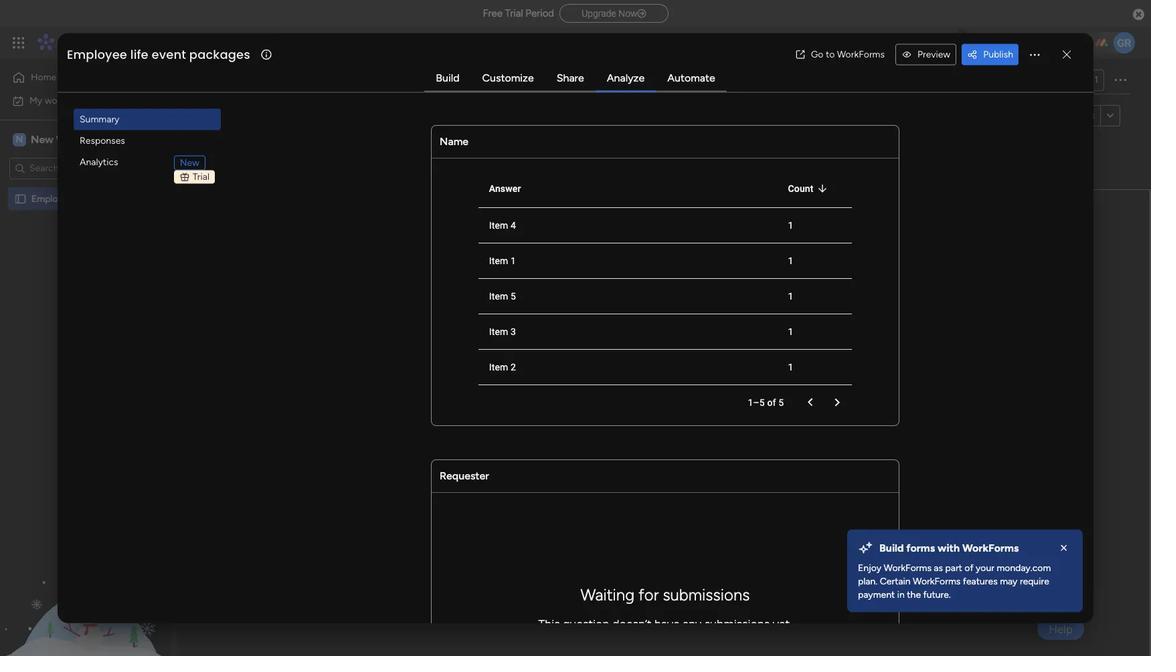 Task type: vqa. For each thing, say whether or not it's contained in the screenshot.
Item for Item 3
yes



Task type: locate. For each thing, give the bounding box(es) containing it.
1 image
[[956, 27, 968, 43]]

1 vertical spatial 5
[[779, 397, 784, 408]]

Employee life event packages field
[[64, 46, 259, 63]]

2 vertical spatial build
[[880, 542, 904, 555]]

form for edit form
[[227, 110, 247, 121]]

5 up the 3
[[511, 291, 516, 301]]

workforms up certain
[[884, 563, 932, 574]]

new
[[31, 133, 54, 146], [180, 157, 200, 168]]

edit form button
[[203, 105, 253, 127]]

0 vertical spatial lifecycle
[[288, 70, 351, 92]]

0 horizontal spatial work
[[45, 95, 65, 106]]

have
[[655, 618, 680, 632]]

packages down analytics
[[112, 193, 152, 205]]

analyze
[[607, 71, 645, 84]]

0 vertical spatial build
[[436, 71, 460, 84]]

upgrade now link
[[560, 4, 669, 23]]

now
[[619, 8, 638, 19]]

summary
[[80, 113, 120, 125]]

item 3 element
[[479, 314, 778, 349]]

form for build form
[[666, 352, 688, 365]]

1 horizontal spatial work
[[108, 35, 132, 50]]

build left form
[[436, 71, 460, 84]]

work
[[108, 35, 132, 50], [45, 95, 65, 106]]

1 vertical spatial packages
[[355, 70, 433, 92]]

tab list
[[425, 65, 727, 92]]

item inside item 1 element
[[489, 255, 509, 266]]

0 vertical spatial trial
[[505, 7, 523, 19]]

1 vertical spatial trial
[[193, 171, 210, 182]]

chart
[[532, 74, 556, 86]]

0 vertical spatial your
[[710, 300, 746, 323]]

see plans
[[234, 37, 275, 48]]

item for item 3
[[489, 326, 509, 337]]

requester
[[440, 469, 489, 482]]

0 horizontal spatial of
[[768, 397, 776, 408]]

lifecycle inside field
[[288, 70, 351, 92]]

1 vertical spatial submissions
[[705, 618, 770, 632]]

item 1 element
[[479, 243, 778, 278]]

your up features on the bottom right of the page
[[976, 563, 995, 574]]

0 horizontal spatial employee lifecycle packages
[[31, 193, 152, 205]]

lifecycle
[[288, 70, 351, 92], [75, 193, 110, 205]]

1 horizontal spatial employee lifecycle packages
[[207, 70, 433, 92]]

item down the item 4
[[489, 255, 509, 266]]

invite
[[1063, 74, 1087, 86]]

of right 1–5
[[768, 397, 776, 408]]

link
[[1081, 110, 1095, 121]]

see plans button
[[216, 33, 281, 53]]

build for build
[[436, 71, 460, 84]]

customize
[[482, 71, 534, 84]]

2 vertical spatial packages
[[112, 193, 152, 205]]

life
[[130, 46, 149, 62]]

employee right public board icon
[[31, 193, 73, 205]]

build inside build forms with workforms alert
[[880, 542, 904, 555]]

waiting
[[581, 586, 635, 605]]

workforms
[[837, 48, 885, 60], [963, 542, 1019, 555], [884, 563, 932, 574], [913, 576, 961, 588]]

build form button
[[629, 345, 699, 372]]

employee up home button
[[67, 46, 127, 62]]

5 item from the top
[[489, 362, 509, 372]]

1 vertical spatial work
[[45, 95, 65, 106]]

0 horizontal spatial trial
[[193, 171, 210, 182]]

workspace image
[[13, 132, 26, 147]]

0 horizontal spatial build
[[436, 71, 460, 84]]

build for build form
[[639, 352, 663, 365]]

work right my
[[45, 95, 65, 106]]

of right part
[[965, 563, 974, 574]]

item inside item 4 element
[[489, 220, 509, 230]]

my
[[29, 95, 42, 106]]

item for item 1
[[489, 255, 509, 266]]

0 vertical spatial employee
[[67, 46, 127, 62]]

public board image
[[14, 193, 27, 205]]

form
[[491, 74, 512, 86]]

packages
[[189, 46, 250, 62], [355, 70, 433, 92], [112, 193, 152, 205]]

notifications image
[[917, 36, 930, 50]]

1 vertical spatial your
[[976, 563, 995, 574]]

build left forms
[[880, 542, 904, 555]]

item left the 3
[[489, 326, 509, 337]]

1 vertical spatial employee
[[207, 70, 284, 92]]

2
[[511, 362, 516, 372]]

let's start by building your form
[[540, 300, 788, 323]]

your right building
[[710, 300, 746, 323]]

monday
[[60, 35, 106, 50]]

forms
[[907, 542, 936, 555]]

workforms right to
[[837, 48, 885, 60]]

option
[[0, 187, 171, 189]]

2 horizontal spatial build
[[880, 542, 904, 555]]

workforms inside button
[[837, 48, 885, 60]]

dapulse rightstroke image
[[638, 9, 647, 19]]

of
[[768, 397, 776, 408], [965, 563, 974, 574]]

copy form link button
[[1009, 105, 1101, 127]]

1 horizontal spatial 5
[[779, 397, 784, 408]]

your inside enjoy workforms as part of your monday.com plan. certain workforms features may require payment in the future.
[[976, 563, 995, 574]]

1 for item 3
[[788, 326, 794, 337]]

2 vertical spatial employee
[[31, 193, 73, 205]]

upgrade now
[[582, 8, 638, 19]]

1–5
[[748, 397, 765, 408]]

1 horizontal spatial of
[[965, 563, 974, 574]]

build inside build form button
[[639, 352, 663, 365]]

0 vertical spatial employee lifecycle packages
[[207, 70, 433, 92]]

work for my
[[45, 95, 65, 106]]

submissions up any
[[663, 586, 750, 605]]

item inside item 2 element
[[489, 362, 509, 372]]

0 vertical spatial work
[[108, 35, 132, 50]]

trial right the free
[[505, 7, 523, 19]]

item down item 1
[[489, 291, 509, 301]]

trial down edit
[[193, 171, 210, 182]]

1 horizontal spatial your
[[976, 563, 995, 574]]

in
[[898, 590, 905, 601]]

trial
[[505, 7, 523, 19], [193, 171, 210, 182]]

work for monday
[[108, 35, 132, 50]]

features
[[963, 576, 998, 588]]

employee
[[67, 46, 127, 62], [207, 70, 284, 92], [31, 193, 73, 205]]

tab list containing build
[[425, 65, 727, 92]]

1 item from the top
[[489, 220, 509, 230]]

copy
[[1034, 110, 1057, 121]]

0 horizontal spatial lifecycle
[[75, 193, 110, 205]]

by
[[618, 300, 638, 323]]

question
[[563, 618, 610, 632]]

4 item from the top
[[489, 326, 509, 337]]

free trial period
[[483, 7, 554, 19]]

work inside button
[[45, 95, 65, 106]]

new inside workspace selection "element"
[[31, 133, 54, 146]]

1 horizontal spatial packages
[[189, 46, 250, 62]]

yet.
[[773, 618, 792, 632]]

build forms with workforms alert
[[848, 530, 1083, 613]]

invite members image
[[976, 36, 989, 50]]

employee lifecycle packages
[[207, 70, 433, 92], [31, 193, 152, 205]]

1–5 of 5
[[748, 397, 784, 408]]

packages left table
[[355, 70, 433, 92]]

5
[[511, 291, 516, 301], [779, 397, 784, 408]]

lottie animation element
[[0, 522, 171, 657]]

0 vertical spatial of
[[768, 397, 776, 408]]

help image
[[1067, 36, 1081, 50]]

publish
[[984, 48, 1014, 60]]

employee life event packages
[[67, 46, 250, 62]]

0 vertical spatial new
[[31, 133, 54, 146]]

employee lifecycle packages inside field
[[207, 70, 433, 92]]

item 4 element
[[479, 207, 778, 243]]

go
[[811, 48, 824, 60]]

menu menu
[[74, 109, 221, 188]]

1 vertical spatial build
[[639, 352, 663, 365]]

monday work management
[[60, 35, 208, 50]]

copy form link
[[1034, 110, 1095, 121]]

1 horizontal spatial new
[[180, 157, 200, 168]]

let's
[[540, 300, 573, 323]]

5 right 1–5
[[779, 397, 784, 408]]

plans
[[252, 37, 275, 48]]

monday.com
[[997, 563, 1051, 574]]

answer button
[[489, 180, 539, 196]]

form inside button
[[1059, 110, 1079, 121]]

2 item from the top
[[489, 255, 509, 266]]

item left 4
[[489, 220, 509, 230]]

1 vertical spatial employee lifecycle packages
[[31, 193, 152, 205]]

1 inside button
[[1095, 74, 1099, 86]]

0 horizontal spatial new
[[31, 133, 54, 146]]

lottie animation image
[[0, 522, 171, 657]]

build inside build link
[[436, 71, 460, 84]]

0 vertical spatial 5
[[511, 291, 516, 301]]

1 vertical spatial lifecycle
[[75, 193, 110, 205]]

1 vertical spatial of
[[965, 563, 974, 574]]

0 vertical spatial packages
[[189, 46, 250, 62]]

your
[[710, 300, 746, 323], [976, 563, 995, 574]]

2 horizontal spatial packages
[[355, 70, 433, 92]]

automate link
[[657, 66, 726, 90]]

employee lifecycle packages inside list box
[[31, 193, 152, 205]]

go to workforms
[[811, 48, 885, 60]]

item for item 2
[[489, 362, 509, 372]]

work right monday
[[108, 35, 132, 50]]

form
[[1059, 110, 1079, 121], [227, 110, 247, 121], [750, 300, 788, 323], [666, 352, 688, 365]]

item 3
[[489, 326, 516, 337]]

automate
[[668, 71, 716, 84]]

table
[[449, 74, 471, 86]]

1 horizontal spatial build
[[639, 352, 663, 365]]

3 item from the top
[[489, 291, 509, 301]]

item inside item 3 element
[[489, 326, 509, 337]]

1
[[1095, 74, 1099, 86], [788, 220, 794, 230], [511, 255, 516, 266], [788, 255, 794, 266], [788, 291, 794, 301], [788, 326, 794, 337], [788, 362, 794, 372]]

employee for employee life event packages field
[[67, 46, 127, 62]]

item 2
[[489, 362, 516, 372]]

submissions right any
[[705, 618, 770, 632]]

1 vertical spatial new
[[180, 157, 200, 168]]

item 5
[[489, 291, 516, 301]]

build down item 3 element
[[639, 352, 663, 365]]

item left 2
[[489, 362, 509, 372]]

new inside the menu menu
[[180, 157, 200, 168]]

employee down see plans button
[[207, 70, 284, 92]]

packages left 'plans'
[[189, 46, 250, 62]]

customize link
[[472, 66, 545, 90]]

require
[[1020, 576, 1050, 588]]

1 horizontal spatial lifecycle
[[288, 70, 351, 92]]

1 for item 1
[[788, 255, 794, 266]]

0 horizontal spatial packages
[[112, 193, 152, 205]]

free
[[483, 7, 503, 19]]



Task type: describe. For each thing, give the bounding box(es) containing it.
build form
[[639, 352, 688, 365]]

publish button
[[962, 44, 1019, 65]]

period
[[526, 7, 554, 19]]

answer
[[489, 183, 521, 193]]

3
[[511, 326, 516, 337]]

invite / 1 button
[[1038, 70, 1105, 91]]

to
[[826, 48, 835, 60]]

for
[[639, 586, 659, 605]]

item 2 element
[[479, 349, 778, 385]]

Search in workspace field
[[28, 161, 112, 176]]

select product image
[[12, 36, 25, 50]]

more actions image
[[1028, 48, 1042, 61]]

analytics
[[80, 156, 118, 167]]

workforms up future.
[[913, 576, 961, 588]]

workspace selection element
[[13, 132, 113, 148]]

item for item 5
[[489, 291, 509, 301]]

form for copy form link
[[1059, 110, 1079, 121]]

preview
[[918, 48, 951, 60]]

invite / 1
[[1063, 74, 1099, 86]]

future.
[[924, 590, 951, 601]]

help
[[1049, 623, 1073, 636]]

item for item 4
[[489, 220, 509, 230]]

new for new workspace
[[31, 133, 54, 146]]

payment
[[858, 590, 895, 601]]

1 for item 5
[[788, 291, 794, 301]]

close image
[[1058, 542, 1071, 556]]

item 4
[[489, 220, 516, 230]]

apps image
[[1005, 36, 1018, 50]]

edit
[[208, 110, 225, 121]]

packages inside list box
[[112, 193, 152, 205]]

analyze link
[[596, 66, 656, 90]]

count button
[[788, 180, 831, 196]]

my work button
[[8, 90, 144, 111]]

form button
[[481, 70, 522, 91]]

any
[[683, 618, 702, 632]]

upgrade
[[582, 8, 617, 19]]

workforms up features on the bottom right of the page
[[963, 542, 1019, 555]]

certain
[[880, 576, 911, 588]]

enjoy
[[858, 563, 882, 574]]

0 horizontal spatial 5
[[511, 291, 516, 301]]

0 horizontal spatial your
[[710, 300, 746, 323]]

4
[[511, 220, 516, 230]]

1 for item 2
[[788, 362, 794, 372]]

inbox image
[[946, 36, 960, 50]]

building
[[642, 300, 706, 323]]

with
[[938, 542, 960, 555]]

trial inside the menu menu
[[193, 171, 210, 182]]

may
[[1000, 576, 1018, 588]]

as
[[934, 563, 943, 574]]

plan.
[[858, 576, 878, 588]]

employee lifecycle packages list box
[[0, 185, 171, 391]]

build link
[[425, 66, 470, 90]]

this
[[539, 618, 560, 632]]

management
[[135, 35, 208, 50]]

item 5 element
[[479, 278, 778, 314]]

this question doesn't have any submissions yet.
[[539, 618, 792, 632]]

preview button
[[896, 44, 957, 65]]

of inside enjoy workforms as part of your monday.com plan. certain workforms features may require payment in the future.
[[965, 563, 974, 574]]

table button
[[428, 70, 481, 91]]

home
[[31, 72, 56, 83]]

build for build forms with workforms
[[880, 542, 904, 555]]

doesn't
[[613, 618, 652, 632]]

employee for employee lifecycle packages field
[[207, 70, 284, 92]]

the
[[907, 590, 921, 601]]

start
[[577, 300, 614, 323]]

see
[[234, 37, 250, 48]]

help button
[[1038, 619, 1085, 641]]

new for new
[[180, 157, 200, 168]]

waiting for submissions
[[581, 586, 750, 605]]

my work
[[29, 95, 65, 106]]

item 1
[[489, 255, 516, 266]]

share
[[557, 71, 584, 84]]

go to workforms button
[[790, 44, 891, 65]]

share link
[[546, 66, 595, 90]]

lifecycle inside list box
[[75, 193, 110, 205]]

1 for item 4
[[788, 220, 794, 230]]

enjoy workforms as part of your monday.com plan. certain workforms features may require payment in the future.
[[858, 563, 1051, 601]]

name
[[440, 135, 469, 147]]

chart button
[[522, 70, 566, 91]]

edit form
[[208, 110, 247, 121]]

0 vertical spatial submissions
[[663, 586, 750, 605]]

build forms with workforms
[[880, 542, 1019, 555]]

Employee lifecycle packages field
[[204, 70, 433, 93]]

event
[[152, 46, 186, 62]]

n
[[16, 134, 23, 145]]

count
[[788, 183, 814, 193]]

add view image
[[574, 75, 579, 85]]

home button
[[8, 67, 144, 88]]

employee inside list box
[[31, 193, 73, 205]]

1 horizontal spatial trial
[[505, 7, 523, 19]]

/
[[1089, 74, 1093, 86]]

dapulse close image
[[1134, 8, 1145, 21]]

part
[[946, 563, 963, 574]]

responses
[[80, 135, 125, 146]]

greg robinson image
[[1114, 32, 1136, 54]]



